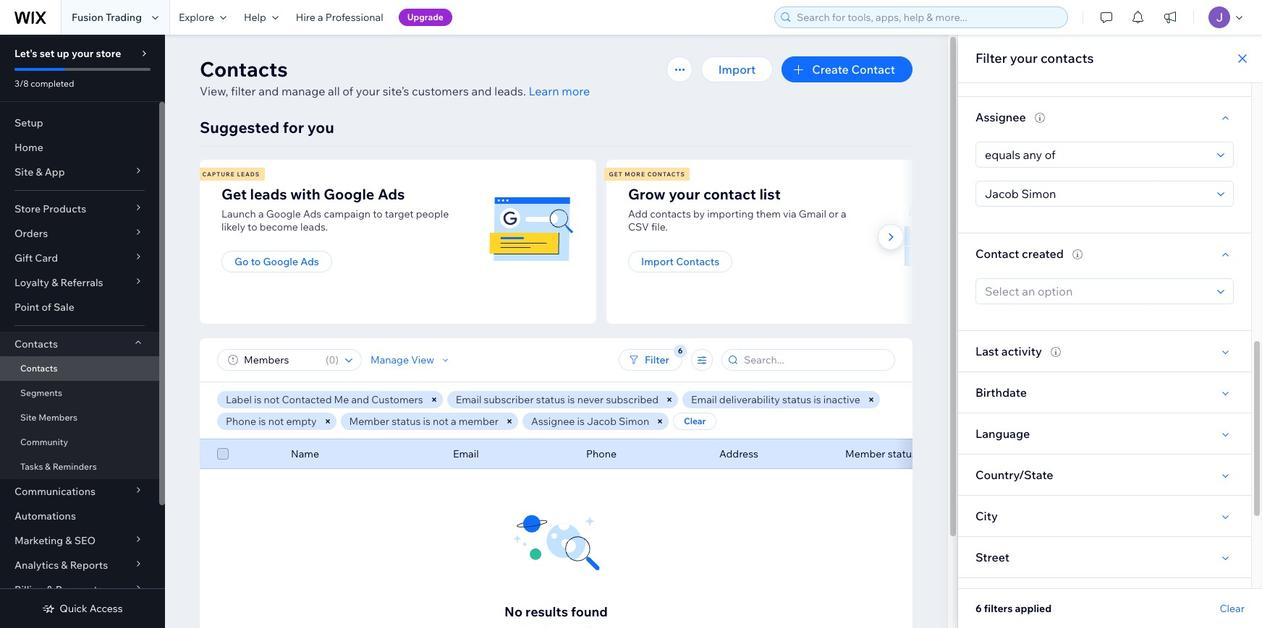 Task type: vqa. For each thing, say whether or not it's contained in the screenshot.
leftmost the More
no



Task type: locate. For each thing, give the bounding box(es) containing it.
go
[[234, 255, 249, 269]]

point
[[14, 301, 39, 314]]

loyalty
[[14, 276, 49, 289]]

contacts up filter
[[200, 56, 288, 82]]

filter for filter
[[645, 354, 669, 367]]

1 vertical spatial of
[[42, 301, 51, 314]]

leads. left learn
[[494, 84, 526, 98]]

a right the or
[[841, 208, 846, 221]]

0 vertical spatial phone
[[226, 415, 256, 428]]

1 horizontal spatial contacts
[[1041, 50, 1094, 67]]

name
[[291, 448, 319, 461]]

file.
[[651, 221, 668, 234]]

automations
[[14, 510, 76, 523]]

is left never
[[568, 394, 575, 407]]

1 horizontal spatial member
[[845, 448, 886, 461]]

and right customers
[[471, 84, 492, 98]]

a down leads
[[258, 208, 264, 221]]

manage view
[[371, 354, 434, 367]]

0 vertical spatial site
[[14, 166, 33, 179]]

1 vertical spatial clear
[[1220, 603, 1245, 616]]

contacts link
[[0, 357, 159, 381]]

& inside site & app dropdown button
[[36, 166, 42, 179]]

1 horizontal spatial clear button
[[1220, 603, 1245, 616]]

to right go
[[251, 255, 261, 269]]

is left jacob
[[577, 415, 585, 428]]

of
[[343, 84, 353, 98], [42, 301, 51, 314]]

0 horizontal spatial contact
[[851, 62, 895, 77]]

simon
[[619, 415, 649, 428]]

products
[[43, 203, 86, 216]]

of inside 'contacts view, filter and manage all of your site's customers and leads. learn more'
[[343, 84, 353, 98]]

Select assignees field
[[981, 182, 1213, 206]]

a left "member"
[[451, 415, 456, 428]]

a
[[318, 11, 323, 24], [258, 208, 264, 221], [841, 208, 846, 221], [451, 415, 456, 428]]

results
[[525, 604, 568, 621]]

(
[[326, 354, 329, 367]]

tasks & reminders link
[[0, 455, 159, 480]]

& inside loyalty & referrals dropdown button
[[51, 276, 58, 289]]

a inside grow your contact list add contacts by importing them via gmail or a csv file.
[[841, 208, 846, 221]]

quick access
[[60, 603, 123, 616]]

contacts down point of sale
[[14, 338, 58, 351]]

card
[[35, 252, 58, 265]]

address
[[719, 448, 758, 461]]

of right all
[[343, 84, 353, 98]]

phone for phone is not empty
[[226, 415, 256, 428]]

google down become
[[263, 255, 298, 269]]

member for member status is not a member
[[349, 415, 389, 428]]

0
[[329, 354, 335, 367]]

& inside billing & payments dropdown button
[[47, 584, 53, 597]]

assignee down the email subscriber status is never subscribed
[[531, 415, 575, 428]]

1 horizontal spatial clear
[[1220, 603, 1245, 616]]

clear button
[[673, 413, 717, 431], [1220, 603, 1245, 616]]

import for import contacts
[[641, 255, 674, 269]]

set
[[40, 47, 55, 60]]

0 horizontal spatial import
[[641, 255, 674, 269]]

filter your contacts
[[976, 50, 1094, 67]]

capture
[[202, 171, 235, 178]]

referrals
[[60, 276, 103, 289]]

not for contacted
[[264, 394, 280, 407]]

1 horizontal spatial assignee
[[976, 110, 1026, 124]]

store
[[14, 203, 41, 216]]

your inside sidebar element
[[72, 47, 94, 60]]

contacts inside popup button
[[14, 338, 58, 351]]

phone for phone
[[586, 448, 617, 461]]

member
[[349, 415, 389, 428], [845, 448, 886, 461]]

0 horizontal spatial of
[[42, 301, 51, 314]]

1 vertical spatial import
[[641, 255, 674, 269]]

6
[[976, 603, 982, 616]]

and right the me
[[351, 394, 369, 407]]

phone down label
[[226, 415, 256, 428]]

phone
[[226, 415, 256, 428], [586, 448, 617, 461]]

select an option field down created
[[981, 279, 1213, 304]]

1 horizontal spatial contact
[[976, 247, 1019, 261]]

0 horizontal spatial leads.
[[300, 221, 328, 234]]

get more contacts
[[609, 171, 685, 178]]

member
[[459, 415, 499, 428]]

contacts inside grow your contact list add contacts by importing them via gmail or a csv file.
[[650, 208, 691, 221]]

0 vertical spatial import
[[719, 62, 756, 77]]

capture leads
[[202, 171, 260, 178]]

your inside grow your contact list add contacts by importing them via gmail or a csv file.
[[669, 185, 700, 203]]

0 vertical spatial select an option field
[[981, 143, 1213, 167]]

1 horizontal spatial of
[[343, 84, 353, 98]]

is right label
[[254, 394, 262, 407]]

setup
[[14, 117, 43, 130]]

member status is not a member
[[349, 415, 499, 428]]

communications
[[14, 486, 96, 499]]

0 horizontal spatial member
[[349, 415, 389, 428]]

a inside "link"
[[318, 11, 323, 24]]

contact right create
[[851, 62, 895, 77]]

1 vertical spatial contacts
[[650, 208, 691, 221]]

& left app at the left top of page
[[36, 166, 42, 179]]

filter inside filter "button"
[[645, 354, 669, 367]]

& left reports
[[61, 559, 68, 572]]

1 select an option field from the top
[[981, 143, 1213, 167]]

site down 'segments'
[[20, 413, 37, 423]]

( 0 )
[[326, 354, 339, 367]]

0 vertical spatial filter
[[976, 50, 1007, 67]]

segments
[[20, 388, 62, 399]]

segments link
[[0, 381, 159, 406]]

a right hire
[[318, 11, 323, 24]]

completed
[[31, 78, 74, 89]]

help button
[[235, 0, 287, 35]]

0 vertical spatial google
[[324, 185, 375, 203]]

leads
[[237, 171, 260, 178]]

member status
[[845, 448, 917, 461]]

not left empty
[[268, 415, 284, 428]]

0 horizontal spatial contacts
[[650, 208, 691, 221]]

is left inactive
[[814, 394, 821, 407]]

inactive
[[824, 394, 860, 407]]

0 horizontal spatial phone
[[226, 415, 256, 428]]

1 horizontal spatial leads.
[[494, 84, 526, 98]]

clear
[[684, 416, 706, 427], [1220, 603, 1245, 616]]

not for empty
[[268, 415, 284, 428]]

email left deliverability
[[691, 394, 717, 407]]

& right loyalty
[[51, 276, 58, 289]]

1 vertical spatial ads
[[303, 208, 322, 221]]

1 vertical spatial assignee
[[531, 415, 575, 428]]

assignee down the filter your contacts
[[976, 110, 1026, 124]]

contacts inside button
[[676, 255, 720, 269]]

1 horizontal spatial phone
[[586, 448, 617, 461]]

subscribed
[[606, 394, 659, 407]]

suggested
[[200, 118, 279, 137]]

to right likely
[[248, 221, 257, 234]]

& for marketing
[[65, 535, 72, 548]]

0 vertical spatial ads
[[378, 185, 405, 203]]

ads down with
[[303, 208, 322, 221]]

0 horizontal spatial and
[[259, 84, 279, 98]]

site down the home
[[14, 166, 33, 179]]

trading
[[106, 11, 142, 24]]

contacts inside 'contacts view, filter and manage all of your site's customers and leads. learn more'
[[200, 56, 288, 82]]

& right billing
[[47, 584, 53, 597]]

google down leads
[[266, 208, 301, 221]]

0 vertical spatial clear button
[[673, 413, 717, 431]]

members
[[38, 413, 77, 423]]

no
[[505, 604, 523, 621]]

None checkbox
[[217, 446, 229, 463]]

1 vertical spatial clear button
[[1220, 603, 1245, 616]]

2 vertical spatial google
[[263, 255, 298, 269]]

email for email subscriber status is never subscribed
[[456, 394, 482, 407]]

& inside tasks & reminders link
[[45, 462, 51, 473]]

leads
[[250, 185, 287, 203]]

1 vertical spatial phone
[[586, 448, 617, 461]]

& for site
[[36, 166, 42, 179]]

1 horizontal spatial filter
[[976, 50, 1007, 67]]

0 horizontal spatial assignee
[[531, 415, 575, 428]]

member down customers
[[349, 415, 389, 428]]

community link
[[0, 431, 159, 455]]

0 vertical spatial member
[[349, 415, 389, 428]]

1 vertical spatial leads.
[[300, 221, 328, 234]]

tasks
[[20, 462, 43, 473]]

ads down get leads with google ads launch a google ads campaign to target people likely to become leads.
[[301, 255, 319, 269]]

1 vertical spatial google
[[266, 208, 301, 221]]

and
[[259, 84, 279, 98], [471, 84, 492, 98], [351, 394, 369, 407]]

get
[[221, 185, 247, 203]]

automations link
[[0, 504, 159, 529]]

3/8
[[14, 78, 29, 89]]

last
[[976, 345, 999, 359]]

0 horizontal spatial filter
[[645, 354, 669, 367]]

Search... field
[[740, 350, 890, 371]]

0 vertical spatial clear
[[684, 416, 706, 427]]

0 vertical spatial assignee
[[976, 110, 1026, 124]]

or
[[829, 208, 839, 221]]

contacts view, filter and manage all of your site's customers and leads. learn more
[[200, 56, 590, 98]]

0 vertical spatial contact
[[851, 62, 895, 77]]

and right filter
[[259, 84, 279, 98]]

1 vertical spatial contact
[[976, 247, 1019, 261]]

is
[[254, 394, 262, 407], [568, 394, 575, 407], [814, 394, 821, 407], [258, 415, 266, 428], [423, 415, 431, 428], [577, 415, 585, 428]]

1 vertical spatial site
[[20, 413, 37, 423]]

1 horizontal spatial import
[[719, 62, 756, 77]]

email up "member"
[[456, 394, 482, 407]]

home
[[14, 141, 43, 154]]

select an option field up 'select assignees' field
[[981, 143, 1213, 167]]

site inside dropdown button
[[14, 166, 33, 179]]

city
[[976, 510, 998, 524]]

0 vertical spatial of
[[343, 84, 353, 98]]

ads up target
[[378, 185, 405, 203]]

contact
[[703, 185, 756, 203]]

Select an option field
[[981, 143, 1213, 167], [981, 279, 1213, 304]]

hire
[[296, 11, 315, 24]]

google up 'campaign'
[[324, 185, 375, 203]]

Search for tools, apps, help & more... field
[[793, 7, 1063, 28]]

quick
[[60, 603, 87, 616]]

0 vertical spatial leads.
[[494, 84, 526, 98]]

contacts down by
[[676, 255, 720, 269]]

of left sale at the left of the page
[[42, 301, 51, 314]]

6 filters applied
[[976, 603, 1052, 616]]

2 vertical spatial ads
[[301, 255, 319, 269]]

seo
[[74, 535, 96, 548]]

& right tasks on the left bottom of the page
[[45, 462, 51, 473]]

member down inactive
[[845, 448, 886, 461]]

fusion
[[72, 11, 103, 24]]

contacts
[[647, 171, 685, 178]]

not up phone is not empty
[[264, 394, 280, 407]]

1 vertical spatial select an option field
[[981, 279, 1213, 304]]

phone down jacob
[[586, 448, 617, 461]]

language
[[976, 427, 1030, 441]]

1 vertical spatial member
[[845, 448, 886, 461]]

import contacts
[[641, 255, 720, 269]]

is left empty
[[258, 415, 266, 428]]

& inside analytics & reports popup button
[[61, 559, 68, 572]]

0 vertical spatial contacts
[[1041, 50, 1094, 67]]

import
[[719, 62, 756, 77], [641, 255, 674, 269]]

customers
[[371, 394, 423, 407]]

& inside marketing & seo dropdown button
[[65, 535, 72, 548]]

google inside button
[[263, 255, 298, 269]]

leads. down with
[[300, 221, 328, 234]]

list
[[198, 160, 1009, 324]]

1 vertical spatial filter
[[645, 354, 669, 367]]

& left seo
[[65, 535, 72, 548]]

learn more button
[[529, 83, 590, 100]]

tasks & reminders
[[20, 462, 97, 473]]

go to google ads button
[[221, 251, 332, 273]]

ads inside button
[[301, 255, 319, 269]]

0 horizontal spatial clear
[[684, 416, 706, 427]]

contact left created
[[976, 247, 1019, 261]]

view,
[[200, 84, 228, 98]]

via
[[783, 208, 797, 221]]



Task type: describe. For each thing, give the bounding box(es) containing it.
of inside point of sale link
[[42, 301, 51, 314]]

import for import
[[719, 62, 756, 77]]

to left target
[[373, 208, 383, 221]]

loyalty & referrals button
[[0, 271, 159, 295]]

assignee for assignee
[[976, 110, 1026, 124]]

assignee for assignee is jacob simon
[[531, 415, 575, 428]]

marketing & seo button
[[0, 529, 159, 554]]

subscriber
[[484, 394, 534, 407]]

learn
[[529, 84, 559, 98]]

your inside 'contacts view, filter and manage all of your site's customers and leads. learn more'
[[356, 84, 380, 98]]

view
[[411, 354, 434, 367]]

filter button
[[619, 350, 682, 371]]

get
[[609, 171, 623, 178]]

applied
[[1015, 603, 1052, 616]]

site & app button
[[0, 160, 159, 185]]

grow your contact list add contacts by importing them via gmail or a csv file.
[[628, 185, 846, 234]]

label
[[226, 394, 252, 407]]

site members link
[[0, 406, 159, 431]]

point of sale
[[14, 301, 74, 314]]

all
[[328, 84, 340, 98]]

sidebar element
[[0, 35, 165, 629]]

reports
[[70, 559, 108, 572]]

created
[[1022, 247, 1064, 261]]

fusion trading
[[72, 11, 142, 24]]

manage
[[371, 354, 409, 367]]

list containing get leads with google ads
[[198, 160, 1009, 324]]

filters
[[984, 603, 1013, 616]]

go to google ads
[[234, 255, 319, 269]]

& for tasks
[[45, 462, 51, 473]]

leads. inside 'contacts view, filter and manage all of your site's customers and leads. learn more'
[[494, 84, 526, 98]]

filter for filter your contacts
[[976, 50, 1007, 67]]

help
[[244, 11, 266, 24]]

marketing & seo
[[14, 535, 96, 548]]

manage
[[282, 84, 325, 98]]

& for analytics
[[61, 559, 68, 572]]

0 horizontal spatial clear button
[[673, 413, 717, 431]]

upgrade
[[407, 12, 444, 22]]

campaign
[[324, 208, 371, 221]]

deliverability
[[719, 394, 780, 407]]

a inside get leads with google ads launch a google ads campaign to target people likely to become leads.
[[258, 208, 264, 221]]

store
[[96, 47, 121, 60]]

)
[[335, 354, 339, 367]]

you
[[307, 118, 334, 137]]

leads. inside get leads with google ads launch a google ads campaign to target people likely to become leads.
[[300, 221, 328, 234]]

site & app
[[14, 166, 65, 179]]

target
[[385, 208, 414, 221]]

up
[[57, 47, 69, 60]]

import contacts button
[[628, 251, 733, 273]]

hire a professional link
[[287, 0, 392, 35]]

let's set up your store
[[14, 47, 121, 60]]

analytics
[[14, 559, 59, 572]]

let's
[[14, 47, 37, 60]]

customers
[[412, 84, 469, 98]]

member for member status
[[845, 448, 886, 461]]

3/8 completed
[[14, 78, 74, 89]]

to inside button
[[251, 255, 261, 269]]

& for loyalty
[[51, 276, 58, 289]]

no results found
[[505, 604, 608, 621]]

add
[[628, 208, 648, 221]]

site for site & app
[[14, 166, 33, 179]]

contacted
[[282, 394, 332, 407]]

analytics & reports
[[14, 559, 108, 572]]

likely
[[221, 221, 245, 234]]

people
[[416, 208, 449, 221]]

found
[[571, 604, 608, 621]]

access
[[90, 603, 123, 616]]

email down "member"
[[453, 448, 479, 461]]

contacts up 'segments'
[[20, 363, 57, 374]]

2 select an option field from the top
[[981, 279, 1213, 304]]

store products button
[[0, 197, 159, 221]]

email for email deliverability status is inactive
[[691, 394, 717, 407]]

billing & payments button
[[0, 578, 159, 603]]

marketing
[[14, 535, 63, 548]]

jacob
[[587, 415, 617, 428]]

create contact button
[[782, 56, 913, 83]]

street
[[976, 551, 1010, 565]]

reminders
[[53, 462, 97, 473]]

never
[[577, 394, 604, 407]]

1 horizontal spatial and
[[351, 394, 369, 407]]

gmail
[[799, 208, 826, 221]]

launch
[[221, 208, 256, 221]]

orders
[[14, 227, 48, 240]]

2 horizontal spatial and
[[471, 84, 492, 98]]

hire a professional
[[296, 11, 383, 24]]

site for site members
[[20, 413, 37, 423]]

Unsaved view field
[[240, 350, 321, 371]]

country/state
[[976, 468, 1053, 483]]

billing
[[14, 584, 44, 597]]

empty
[[286, 415, 317, 428]]

create contact
[[812, 62, 895, 77]]

filter
[[231, 84, 256, 98]]

is down customers
[[423, 415, 431, 428]]

import button
[[701, 56, 773, 83]]

professional
[[326, 11, 383, 24]]

& for billing
[[47, 584, 53, 597]]

with
[[290, 185, 320, 203]]

upgrade button
[[399, 9, 452, 26]]

contact inside 'button'
[[851, 62, 895, 77]]

become
[[260, 221, 298, 234]]

site members
[[20, 413, 77, 423]]

get leads with google ads launch a google ads campaign to target people likely to become leads.
[[221, 185, 449, 234]]

not left "member"
[[433, 415, 449, 428]]

analytics & reports button
[[0, 554, 159, 578]]

communications button
[[0, 480, 159, 504]]

csv
[[628, 221, 649, 234]]



